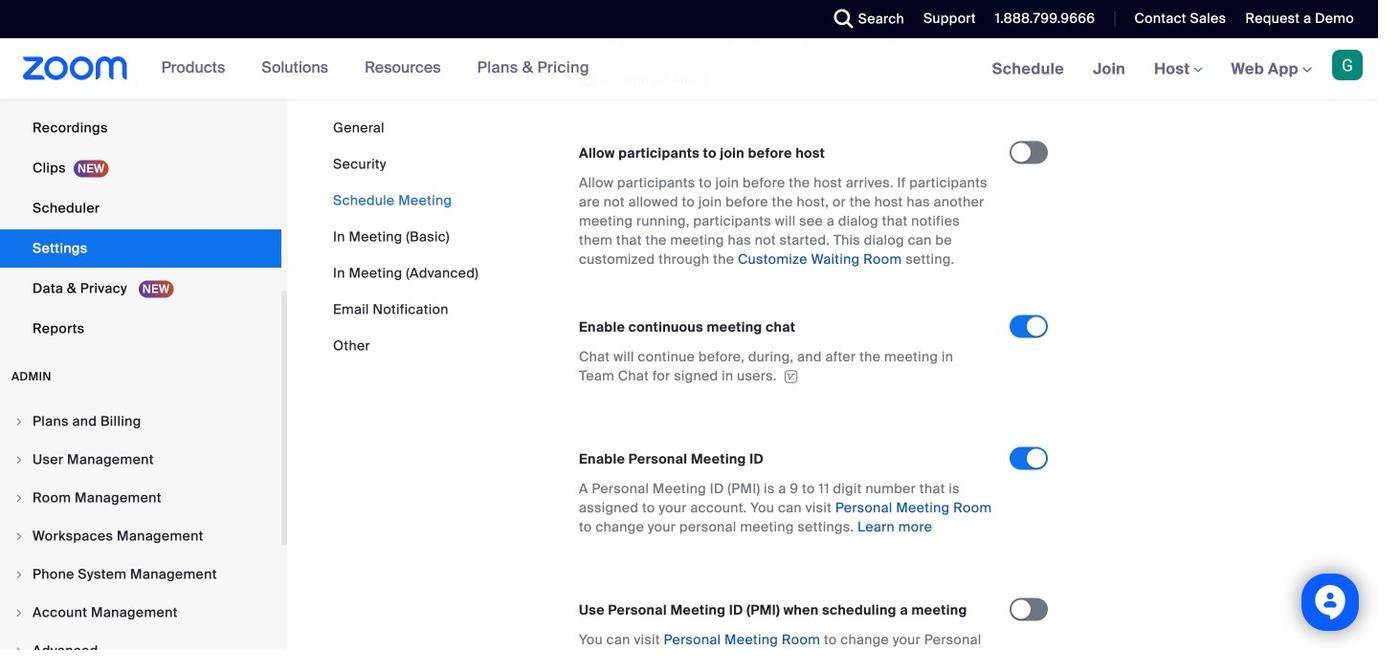 Task type: vqa. For each thing, say whether or not it's contained in the screenshot.
checked icon
no



Task type: describe. For each thing, give the bounding box(es) containing it.
4 menu item from the top
[[0, 519, 281, 555]]

3 right image from the top
[[13, 646, 25, 651]]

zoom logo image
[[23, 56, 128, 80]]

1 menu item from the top
[[0, 404, 281, 440]]

support version for enable continuous meeting chat image
[[782, 371, 801, 384]]

7 menu item from the top
[[0, 634, 281, 651]]

3 right image from the top
[[13, 531, 25, 543]]

4 right image from the top
[[13, 569, 25, 581]]

2 right image from the top
[[13, 493, 25, 504]]

6 menu item from the top
[[0, 595, 281, 632]]

2 right image from the top
[[13, 608, 25, 619]]

3 menu item from the top
[[0, 480, 281, 517]]



Task type: locate. For each thing, give the bounding box(es) containing it.
application
[[579, 348, 993, 386]]

profile picture image
[[1332, 50, 1363, 80]]

side navigation navigation
[[0, 0, 287, 651]]

right image
[[13, 455, 25, 466], [13, 493, 25, 504], [13, 531, 25, 543], [13, 569, 25, 581]]

personal menu menu
[[0, 0, 281, 350]]

admin menu menu
[[0, 404, 281, 651]]

menu bar
[[333, 119, 479, 356]]

banner
[[0, 38, 1378, 101]]

5 menu item from the top
[[0, 557, 281, 593]]

right image
[[13, 416, 25, 428], [13, 608, 25, 619], [13, 646, 25, 651]]

menu item
[[0, 404, 281, 440], [0, 442, 281, 479], [0, 480, 281, 517], [0, 519, 281, 555], [0, 557, 281, 593], [0, 595, 281, 632], [0, 634, 281, 651]]

1 right image from the top
[[13, 416, 25, 428]]

2 menu item from the top
[[0, 442, 281, 479]]

1 right image from the top
[[13, 455, 25, 466]]

2 vertical spatial right image
[[13, 646, 25, 651]]

meetings navigation
[[978, 38, 1378, 101]]

0 vertical spatial right image
[[13, 416, 25, 428]]

1 vertical spatial right image
[[13, 608, 25, 619]]

product information navigation
[[147, 38, 604, 100]]



